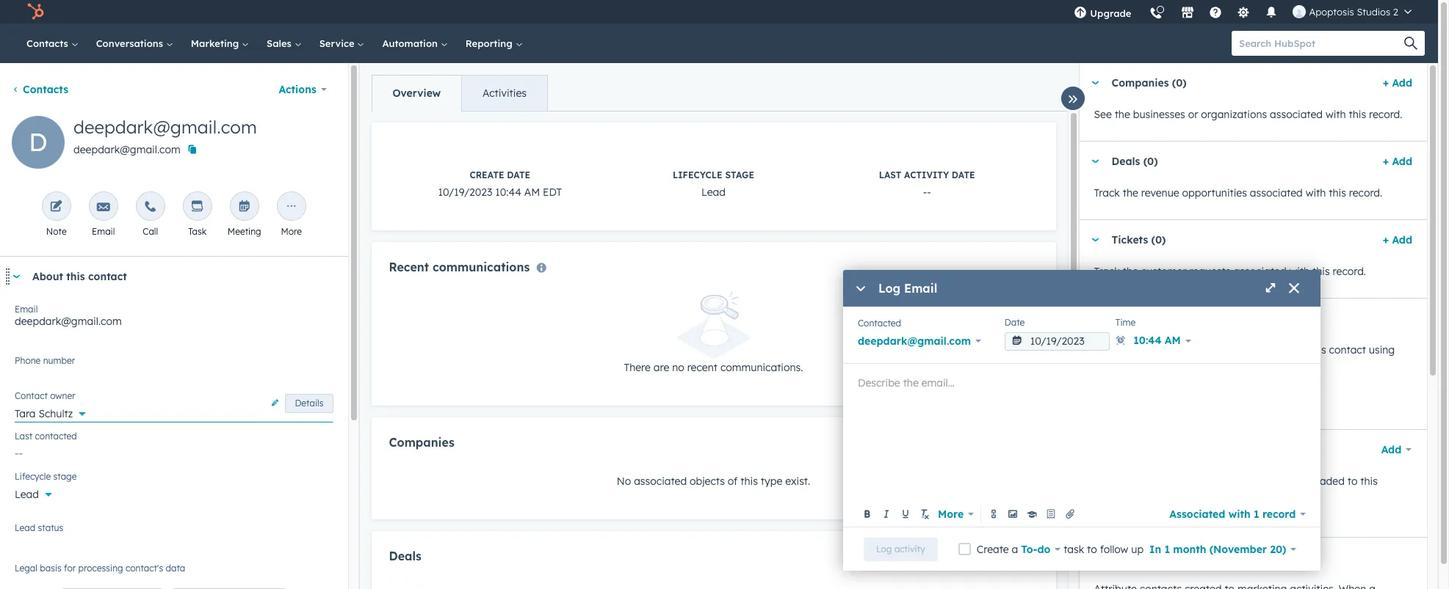 Task type: locate. For each thing, give the bounding box(es) containing it.
see the files attached to your activities or uploaded to this record.
[[1094, 475, 1378, 506]]

companies for companies (0)
[[1112, 76, 1169, 90]]

associated down payments (0) dropdown button
[[1230, 344, 1283, 357]]

about this contact
[[32, 270, 127, 284]]

more inside 'popup button'
[[938, 508, 964, 521]]

1 vertical spatial contacts
[[23, 83, 68, 96]]

0 horizontal spatial 1
[[1165, 543, 1170, 557]]

1 horizontal spatial deals
[[1112, 155, 1141, 168]]

associated inside collect and track payments associated with this contact using hubspot payments.
[[1230, 344, 1283, 357]]

0 horizontal spatial caret image
[[12, 275, 21, 279]]

organizations
[[1201, 108, 1267, 121]]

lifecycle inside the lifecycle stage lead
[[673, 170, 723, 181]]

(0) inside "dropdown button"
[[1152, 234, 1166, 247]]

2 horizontal spatial to
[[1348, 475, 1358, 489]]

2 vertical spatial +
[[1383, 234, 1389, 247]]

with inside collect and track payments associated with this contact using hubspot payments.
[[1286, 344, 1306, 357]]

with inside popup button
[[1229, 508, 1251, 521]]

2 vertical spatial lead
[[15, 523, 35, 534]]

caret image
[[1091, 238, 1100, 242], [12, 275, 21, 279]]

0 vertical spatial email
[[92, 226, 115, 237]]

0 vertical spatial track
[[1094, 187, 1120, 200]]

am left edt
[[524, 186, 540, 199]]

0 horizontal spatial am
[[524, 186, 540, 199]]

companies (0) button
[[1080, 63, 1377, 103]]

1 caret image from the top
[[1091, 81, 1100, 85]]

2 + from the top
[[1383, 155, 1389, 168]]

settings image
[[1238, 7, 1251, 20]]

recent
[[389, 260, 429, 275]]

tara schultz
[[15, 408, 73, 421]]

legal
[[15, 564, 37, 575]]

1 vertical spatial caret image
[[12, 275, 21, 279]]

1 vertical spatial am
[[1165, 334, 1181, 348]]

add inside popup button
[[1382, 444, 1402, 457]]

deepdark@gmail.com
[[73, 116, 257, 138], [73, 143, 181, 156], [15, 315, 122, 328], [858, 335, 971, 348]]

log for log activity
[[876, 544, 892, 555]]

1 + from the top
[[1383, 76, 1389, 90]]

0 horizontal spatial email
[[15, 304, 38, 315]]

status
[[38, 523, 63, 534]]

calling icon button
[[1144, 1, 1169, 23]]

calling icon image
[[1150, 7, 1163, 21]]

1 vertical spatial track
[[1094, 265, 1120, 278]]

this inside see the files attached to your activities or uploaded to this record.
[[1361, 475, 1378, 489]]

2 caret image from the top
[[1091, 160, 1100, 163]]

contact inside dropdown button
[[1112, 552, 1152, 565]]

opportunities
[[1183, 187, 1247, 200]]

(0) up businesses
[[1172, 76, 1187, 90]]

0 vertical spatial + add button
[[1383, 74, 1413, 92]]

no
[[617, 475, 631, 488]]

caret image
[[1091, 81, 1100, 85], [1091, 160, 1100, 163], [1091, 557, 1100, 560]]

contact
[[15, 391, 48, 402], [1112, 552, 1152, 565]]

am inside popup button
[[1165, 334, 1181, 348]]

3 + from the top
[[1383, 234, 1389, 247]]

or right businesses
[[1188, 108, 1199, 121]]

to right uploaded
[[1348, 475, 1358, 489]]

communications
[[433, 260, 530, 275]]

+ add for see the businesses or organizations associated with this record.
[[1383, 76, 1413, 90]]

legal basis for processing contact's data
[[15, 564, 185, 575]]

1 horizontal spatial contact
[[1112, 552, 1152, 565]]

0 vertical spatial 1
[[1254, 508, 1260, 521]]

create
[[1155, 552, 1188, 565]]

communications.
[[721, 362, 803, 375]]

1 horizontal spatial or
[[1286, 475, 1296, 489]]

caret image for companies (0)
[[1091, 81, 1100, 85]]

deals inside dropdown button
[[1112, 155, 1141, 168]]

edt
[[543, 186, 562, 199]]

lead inside lead popup button
[[15, 489, 39, 502]]

associated
[[1270, 108, 1323, 121], [1250, 187, 1303, 200], [1234, 265, 1287, 278], [1230, 344, 1283, 357], [634, 475, 687, 488]]

2 vertical spatial email
[[15, 304, 38, 315]]

add for track the customer requests associated with this record.
[[1393, 234, 1413, 247]]

1 see from the top
[[1094, 108, 1112, 121]]

2 + add button from the top
[[1383, 153, 1413, 170]]

email deepdark@gmail.com
[[15, 304, 122, 328]]

track down 'deals (0)'
[[1094, 187, 1120, 200]]

add for track the revenue opportunities associated with this record.
[[1393, 155, 1413, 168]]

0 vertical spatial am
[[524, 186, 540, 199]]

associated with 1 record button
[[1170, 504, 1306, 525]]

email up deepdark@gmail.com popup button
[[904, 281, 938, 296]]

the for businesses
[[1115, 108, 1131, 121]]

3 + add button from the top
[[1383, 231, 1413, 249]]

1 vertical spatial 10:44
[[1134, 334, 1162, 348]]

0 vertical spatial create
[[470, 170, 504, 181]]

+ add for track the revenue opportunities associated with this record.
[[1383, 155, 1413, 168]]

MM/DD/YYYY text field
[[1005, 333, 1110, 351]]

navigation
[[371, 75, 548, 112]]

0 vertical spatial more
[[281, 226, 302, 237]]

with for track the customer requests associated with this record.
[[1290, 265, 1310, 278]]

1 horizontal spatial email
[[92, 226, 115, 237]]

log activity button
[[864, 538, 938, 562]]

1 horizontal spatial am
[[1165, 334, 1181, 348]]

10:44 right 10/19/2023
[[495, 186, 522, 199]]

1 vertical spatial + add button
[[1383, 153, 1413, 170]]

0 horizontal spatial lifecycle
[[15, 472, 51, 483]]

associated right no
[[634, 475, 687, 488]]

caret image left follow at right bottom
[[1091, 557, 1100, 560]]

last inside last activity date --
[[879, 170, 902, 181]]

0 horizontal spatial contact
[[88, 270, 127, 284]]

menu
[[1066, 0, 1421, 29]]

note image
[[50, 201, 63, 215]]

1 horizontal spatial lifecycle
[[673, 170, 723, 181]]

email down about
[[15, 304, 38, 315]]

1 vertical spatial +
[[1383, 155, 1389, 168]]

1 vertical spatial last
[[15, 431, 32, 442]]

or
[[1188, 108, 1199, 121], [1286, 475, 1296, 489]]

caret image inside 'companies (0)' dropdown button
[[1091, 81, 1100, 85]]

2 vertical spatial caret image
[[1091, 557, 1100, 560]]

0 horizontal spatial contact
[[15, 391, 48, 402]]

am up payments. at bottom
[[1165, 334, 1181, 348]]

0 horizontal spatial last
[[15, 431, 32, 442]]

+ add button for see the businesses or organizations associated with this record.
[[1383, 74, 1413, 92]]

1 + add button from the top
[[1383, 74, 1413, 92]]

3 caret image from the top
[[1091, 557, 1100, 560]]

contact left create
[[1112, 552, 1152, 565]]

recent communications
[[389, 260, 530, 275]]

(0) up 10:44 am
[[1166, 312, 1181, 325]]

minimize dialog image
[[855, 284, 867, 295]]

contact create attribution button
[[1080, 539, 1413, 578]]

0 vertical spatial see
[[1094, 108, 1112, 121]]

see left files
[[1094, 475, 1112, 489]]

menu containing apoptosis studios 2
[[1066, 0, 1421, 29]]

the left revenue
[[1123, 187, 1139, 200]]

0 vertical spatial companies
[[1112, 76, 1169, 90]]

+ for see the businesses or organizations associated with this record.
[[1383, 76, 1389, 90]]

1 vertical spatial more
[[938, 508, 964, 521]]

1 vertical spatial 1
[[1165, 543, 1170, 557]]

1 horizontal spatial more
[[938, 508, 964, 521]]

more
[[281, 226, 302, 237], [938, 508, 964, 521]]

1 vertical spatial create
[[977, 543, 1009, 557]]

0 vertical spatial 10:44
[[495, 186, 522, 199]]

1 vertical spatial or
[[1286, 475, 1296, 489]]

0 vertical spatial or
[[1188, 108, 1199, 121]]

to-do button
[[1021, 541, 1061, 559]]

call image
[[144, 201, 157, 215]]

companies inside dropdown button
[[1112, 76, 1169, 90]]

email
[[92, 226, 115, 237], [904, 281, 938, 296], [15, 304, 38, 315]]

hubspot
[[1094, 361, 1137, 375]]

date
[[507, 170, 531, 181], [952, 170, 975, 181], [1005, 317, 1025, 328]]

1 left 'record'
[[1254, 508, 1260, 521]]

am inside the "create date 10/19/2023 10:44 am edt"
[[524, 186, 540, 199]]

+ add
[[1383, 76, 1413, 90], [1383, 155, 1413, 168], [1383, 234, 1413, 247]]

0 horizontal spatial deals
[[389, 549, 422, 564]]

1 vertical spatial caret image
[[1091, 160, 1100, 163]]

this inside collect and track payments associated with this contact using hubspot payments.
[[1309, 344, 1327, 357]]

do
[[1038, 543, 1051, 557]]

type
[[761, 475, 783, 488]]

(0) for companies (0)
[[1172, 76, 1187, 90]]

to-do
[[1021, 543, 1051, 557]]

0 vertical spatial lifecycle
[[673, 170, 723, 181]]

0 vertical spatial last
[[879, 170, 902, 181]]

log left 'activity'
[[876, 544, 892, 555]]

about this contact button
[[0, 257, 333, 297]]

lead left status
[[15, 523, 35, 534]]

0 vertical spatial caret image
[[1091, 238, 1100, 242]]

0 horizontal spatial date
[[507, 170, 531, 181]]

month
[[1174, 543, 1207, 557]]

0 vertical spatial caret image
[[1091, 81, 1100, 85]]

tara schultz image
[[1293, 5, 1307, 18]]

are
[[654, 362, 670, 375]]

the for revenue
[[1123, 187, 1139, 200]]

associated for payments
[[1230, 344, 1283, 357]]

email inside "email deepdark@gmail.com"
[[15, 304, 38, 315]]

last down tara
[[15, 431, 32, 442]]

+ add button
[[1383, 74, 1413, 92], [1383, 153, 1413, 170], [1383, 231, 1413, 249]]

see down "companies (0)"
[[1094, 108, 1112, 121]]

0 horizontal spatial to
[[1087, 543, 1097, 557]]

0 horizontal spatial create
[[470, 170, 504, 181]]

caret image left "companies (0)"
[[1091, 81, 1100, 85]]

requests
[[1190, 265, 1231, 278]]

0 horizontal spatial 10:44
[[495, 186, 522, 199]]

the left businesses
[[1115, 108, 1131, 121]]

1 vertical spatial log
[[876, 544, 892, 555]]

attached
[[1156, 475, 1200, 489]]

create inside the "create date 10/19/2023 10:44 am edt"
[[470, 170, 504, 181]]

the for files
[[1115, 475, 1131, 489]]

upgrade
[[1091, 7, 1132, 19]]

1 horizontal spatial caret image
[[1091, 238, 1100, 242]]

tickets
[[1112, 234, 1148, 247]]

caret image inside contact create attribution dropdown button
[[1091, 557, 1100, 560]]

track
[[1094, 187, 1120, 200], [1094, 265, 1120, 278]]

last left activity
[[879, 170, 902, 181]]

log activity
[[876, 544, 925, 555]]

track for track the customer requests associated with this record.
[[1094, 265, 1120, 278]]

companies for companies
[[389, 436, 455, 450]]

2 track from the top
[[1094, 265, 1120, 278]]

2 see from the top
[[1094, 475, 1112, 489]]

add button
[[1372, 436, 1413, 465]]

caret image inside deals (0) dropdown button
[[1091, 160, 1100, 163]]

the left files
[[1115, 475, 1131, 489]]

record
[[1263, 508, 1296, 521]]

note
[[46, 226, 67, 237]]

0 vertical spatial deals
[[1112, 155, 1141, 168]]

tara schultz button
[[15, 400, 333, 424]]

1 vertical spatial contact
[[1329, 344, 1366, 357]]

1 horizontal spatial contact
[[1329, 344, 1366, 357]]

1 vertical spatial deals
[[389, 549, 422, 564]]

help image
[[1210, 7, 1223, 20]]

0 vertical spatial log
[[879, 281, 901, 296]]

or right activities
[[1286, 475, 1296, 489]]

payments
[[1112, 312, 1163, 325]]

0 horizontal spatial companies
[[389, 436, 455, 450]]

lifecycle stage
[[15, 472, 77, 483]]

0 vertical spatial + add
[[1383, 76, 1413, 90]]

contact left using
[[1329, 344, 1366, 357]]

lifecycle
[[673, 170, 723, 181], [15, 472, 51, 483]]

deepdark@gmail.com inside popup button
[[858, 335, 971, 348]]

caret image left tickets at the right top
[[1091, 238, 1100, 242]]

and
[[1130, 344, 1149, 357]]

1 vertical spatial contact
[[1112, 552, 1152, 565]]

create
[[470, 170, 504, 181], [977, 543, 1009, 557]]

lead status
[[15, 523, 63, 534]]

contact for contact owner
[[15, 391, 48, 402]]

0 vertical spatial lead
[[702, 186, 726, 199]]

1 right in
[[1165, 543, 1170, 557]]

log
[[879, 281, 901, 296], [876, 544, 892, 555]]

about
[[32, 270, 63, 284]]

lifecycle for lifecycle stage lead
[[673, 170, 723, 181]]

time
[[1116, 317, 1136, 328]]

1 vertical spatial lifecycle
[[15, 472, 51, 483]]

1 horizontal spatial last
[[879, 170, 902, 181]]

lead inside the lifecycle stage lead
[[702, 186, 726, 199]]

collect
[[1094, 344, 1127, 357]]

+ for track the revenue opportunities associated with this record.
[[1383, 155, 1389, 168]]

caret image left about
[[12, 275, 21, 279]]

am
[[524, 186, 540, 199], [1165, 334, 1181, 348]]

log right the minimize dialog icon
[[879, 281, 901, 296]]

the inside see the files attached to your activities or uploaded to this record.
[[1115, 475, 1131, 489]]

create up 10/19/2023
[[470, 170, 504, 181]]

1 track from the top
[[1094, 187, 1120, 200]]

help button
[[1204, 0, 1229, 24]]

log inside button
[[876, 544, 892, 555]]

1 vertical spatial see
[[1094, 475, 1112, 489]]

this inside dropdown button
[[66, 270, 85, 284]]

0 vertical spatial contact
[[88, 270, 127, 284]]

to left your
[[1202, 475, 1212, 489]]

see inside see the files attached to your activities or uploaded to this record.
[[1094, 475, 1112, 489]]

lead down lifecycle stage at the left bottom of the page
[[15, 489, 39, 502]]

contact create attribution
[[1112, 552, 1247, 565]]

10:44 inside the "create date 10/19/2023 10:44 am edt"
[[495, 186, 522, 199]]

associated up expand dialog image
[[1234, 265, 1287, 278]]

search button
[[1397, 31, 1425, 56]]

1 + add from the top
[[1383, 76, 1413, 90]]

(0) up revenue
[[1144, 155, 1158, 168]]

associated for requests
[[1234, 265, 1287, 278]]

caret image for deals (0)
[[1091, 160, 1100, 163]]

2 horizontal spatial email
[[904, 281, 938, 296]]

navigation containing overview
[[371, 75, 548, 112]]

1
[[1254, 508, 1260, 521], [1165, 543, 1170, 557]]

contact up "email deepdark@gmail.com"
[[88, 270, 127, 284]]

1 horizontal spatial date
[[952, 170, 975, 181]]

(0)
[[1172, 76, 1187, 90], [1144, 155, 1158, 168], [1152, 234, 1166, 247], [1166, 312, 1181, 325]]

1 vertical spatial lead
[[15, 489, 39, 502]]

1 vertical spatial companies
[[389, 436, 455, 450]]

attribution
[[1191, 552, 1247, 565]]

call
[[143, 226, 158, 237]]

(0) right tickets at the right top
[[1152, 234, 1166, 247]]

3 + add from the top
[[1383, 234, 1413, 247]]

associated down deals (0) dropdown button
[[1250, 187, 1303, 200]]

1 horizontal spatial create
[[977, 543, 1009, 557]]

10:44 inside popup button
[[1134, 334, 1162, 348]]

+ add button for track the revenue opportunities associated with this record.
[[1383, 153, 1413, 170]]

payments.
[[1140, 361, 1191, 375]]

companies (0)
[[1112, 76, 1187, 90]]

lead down stage
[[702, 186, 726, 199]]

+
[[1383, 76, 1389, 90], [1383, 155, 1389, 168], [1383, 234, 1389, 247]]

1 horizontal spatial companies
[[1112, 76, 1169, 90]]

caret image left 'deals (0)'
[[1091, 160, 1100, 163]]

marketing link
[[182, 24, 258, 63]]

0 horizontal spatial more
[[281, 226, 302, 237]]

2 vertical spatial + add button
[[1383, 231, 1413, 249]]

caret image inside about this contact dropdown button
[[12, 275, 21, 279]]

create left a
[[977, 543, 1009, 557]]

email down email image
[[92, 226, 115, 237]]

uploaded
[[1299, 475, 1345, 489]]

caret image inside tickets (0) "dropdown button"
[[1091, 238, 1100, 242]]

0 vertical spatial contact
[[15, 391, 48, 402]]

the down tickets at the right top
[[1123, 265, 1139, 278]]

search image
[[1405, 37, 1418, 50]]

+ add button for track the customer requests associated with this record.
[[1383, 231, 1413, 249]]

track down tickets at the right top
[[1094, 265, 1120, 278]]

10:44 down payments (0)
[[1134, 334, 1162, 348]]

reporting
[[466, 37, 515, 49]]

hubspot image
[[26, 3, 44, 21]]

1 vertical spatial + add
[[1383, 155, 1413, 168]]

to right task
[[1087, 543, 1097, 557]]

actions
[[279, 83, 316, 96]]

contacted
[[858, 318, 901, 329]]

0 vertical spatial +
[[1383, 76, 1389, 90]]

2 vertical spatial + add
[[1383, 234, 1413, 247]]

2 + add from the top
[[1383, 155, 1413, 168]]

email for email deepdark@gmail.com
[[15, 304, 38, 315]]

record. inside see the files attached to your activities or uploaded to this record.
[[1094, 493, 1128, 506]]

conversations
[[96, 37, 166, 49]]

contact up tara
[[15, 391, 48, 402]]

1 horizontal spatial 10:44
[[1134, 334, 1162, 348]]

of
[[728, 475, 738, 488]]

phone number
[[15, 356, 75, 367]]



Task type: vqa. For each thing, say whether or not it's contained in the screenshot.
topmost + Add
yes



Task type: describe. For each thing, give the bounding box(es) containing it.
2
[[1394, 6, 1399, 18]]

tickets (0) button
[[1080, 220, 1377, 260]]

stage
[[53, 472, 77, 483]]

+ for track the customer requests associated with this record.
[[1383, 234, 1389, 247]]

sales link
[[258, 24, 311, 63]]

meeting
[[228, 226, 261, 237]]

associated with 1 record
[[1170, 508, 1296, 521]]

contact inside collect and track payments associated with this contact using hubspot payments.
[[1329, 344, 1366, 357]]

log email
[[879, 281, 938, 296]]

caret image for tickets (0)
[[1091, 238, 1100, 242]]

date inside last activity date --
[[952, 170, 975, 181]]

task
[[1064, 543, 1085, 557]]

activity
[[904, 170, 949, 181]]

lead button
[[15, 480, 333, 505]]

settings link
[[1229, 0, 1260, 24]]

more button
[[935, 504, 977, 525]]

last for last activity date --
[[879, 170, 902, 181]]

1 horizontal spatial to
[[1202, 475, 1212, 489]]

overview link
[[372, 76, 461, 111]]

apoptosis studios 2
[[1310, 6, 1399, 18]]

close dialog image
[[1289, 284, 1300, 295]]

create for date
[[470, 170, 504, 181]]

log for log email
[[879, 281, 901, 296]]

0 vertical spatial contacts
[[26, 37, 71, 49]]

1 - from the left
[[923, 186, 927, 199]]

activities
[[483, 87, 527, 100]]

1 horizontal spatial 1
[[1254, 508, 1260, 521]]

task image
[[191, 201, 204, 215]]

lifecycle for lifecycle stage
[[15, 472, 51, 483]]

caret image for contact create attribution
[[1091, 557, 1100, 560]]

there
[[624, 362, 651, 375]]

businesses
[[1133, 108, 1186, 121]]

customer
[[1142, 265, 1187, 278]]

20)
[[1270, 543, 1287, 557]]

owner
[[50, 391, 75, 402]]

date inside the "create date 10/19/2023 10:44 am edt"
[[507, 170, 531, 181]]

(0) for tickets (0)
[[1152, 234, 1166, 247]]

contacted
[[35, 431, 77, 442]]

10:44 am button
[[1116, 331, 1191, 353]]

Phone number text field
[[15, 353, 333, 383]]

track for track the revenue opportunities associated with this record.
[[1094, 187, 1120, 200]]

reporting link
[[457, 24, 532, 63]]

there are no recent communications.
[[624, 362, 803, 375]]

0 vertical spatial contacts link
[[18, 24, 87, 63]]

10/19/2023
[[438, 186, 493, 199]]

basis
[[40, 564, 62, 575]]

with for track the revenue opportunities associated with this record.
[[1306, 187, 1326, 200]]

Search HubSpot search field
[[1232, 31, 1412, 56]]

track the revenue opportunities associated with this record.
[[1094, 187, 1383, 200]]

create for a
[[977, 543, 1009, 557]]

marketplaces image
[[1182, 7, 1195, 20]]

+ add for track the customer requests associated with this record.
[[1383, 234, 1413, 247]]

2 - from the left
[[927, 186, 931, 199]]

deals for deals (0)
[[1112, 155, 1141, 168]]

data
[[166, 564, 185, 575]]

last for last contacted
[[15, 431, 32, 442]]

email for email
[[92, 226, 115, 237]]

1 vertical spatial email
[[904, 281, 938, 296]]

tickets (0)
[[1112, 234, 1166, 247]]

Last contacted text field
[[15, 440, 333, 464]]

notifications image
[[1265, 7, 1279, 20]]

last activity date --
[[879, 170, 975, 199]]

details button
[[285, 395, 333, 414]]

track
[[1151, 344, 1176, 357]]

0 horizontal spatial or
[[1188, 108, 1199, 121]]

files
[[1133, 475, 1153, 489]]

caret image for about this contact
[[12, 275, 21, 279]]

associated right organizations
[[1270, 108, 1323, 121]]

details
[[295, 398, 324, 409]]

studios
[[1357, 6, 1391, 18]]

in
[[1150, 543, 1162, 557]]

with for collect and track payments associated with this contact using hubspot payments.
[[1286, 344, 1306, 357]]

more image
[[285, 201, 298, 215]]

activities link
[[461, 76, 547, 111]]

(0) for deals (0)
[[1144, 155, 1158, 168]]

service
[[319, 37, 357, 49]]

lead for lead status
[[15, 523, 35, 534]]

expand dialog image
[[1265, 284, 1277, 295]]

deals (0) button
[[1080, 142, 1377, 181]]

deals (0)
[[1112, 155, 1158, 168]]

add button
[[989, 549, 1038, 569]]

last contacted
[[15, 431, 77, 442]]

(0) for payments (0)
[[1166, 312, 1181, 325]]

to-
[[1021, 543, 1038, 557]]

notifications button
[[1260, 0, 1285, 24]]

associated for opportunities
[[1250, 187, 1303, 200]]

contact for contact create attribution
[[1112, 552, 1152, 565]]

(november
[[1210, 543, 1267, 557]]

processing
[[78, 564, 123, 575]]

email image
[[97, 201, 110, 215]]

contact inside dropdown button
[[88, 270, 127, 284]]

stage
[[725, 170, 755, 181]]

revenue
[[1142, 187, 1180, 200]]

or inside see the files attached to your activities or uploaded to this record.
[[1286, 475, 1296, 489]]

hubspot link
[[18, 3, 55, 21]]

contact's
[[126, 564, 163, 575]]

in 1 month (november 20)
[[1150, 543, 1287, 557]]

1 vertical spatial contacts link
[[12, 83, 68, 96]]

lead for lead
[[15, 489, 39, 502]]

see for see the businesses or organizations associated with this record.
[[1094, 108, 1112, 121]]

meeting image
[[238, 201, 251, 215]]

phone
[[15, 356, 41, 367]]

objects
[[690, 475, 725, 488]]

task
[[188, 226, 207, 237]]

task to follow up
[[1061, 543, 1147, 557]]

10:44 am
[[1134, 334, 1181, 348]]

payments
[[1179, 344, 1227, 357]]

create a
[[977, 543, 1021, 557]]

deals for deals
[[389, 549, 422, 564]]

track the customer requests associated with this record.
[[1094, 265, 1367, 278]]

automation link
[[374, 24, 457, 63]]

apoptosis studios 2 button
[[1285, 0, 1421, 24]]

follow
[[1100, 543, 1129, 557]]

collect and track payments associated with this contact using hubspot payments.
[[1094, 344, 1395, 375]]

see for see the files attached to your activities or uploaded to this record.
[[1094, 475, 1112, 489]]

upgrade image
[[1074, 7, 1088, 20]]

add for see the businesses or organizations associated with this record.
[[1393, 76, 1413, 90]]

exist.
[[785, 475, 811, 488]]

create date 10/19/2023 10:44 am edt
[[438, 170, 562, 199]]

number
[[43, 356, 75, 367]]

service link
[[311, 24, 374, 63]]

for
[[64, 564, 76, 575]]

apoptosis
[[1310, 6, 1355, 18]]

marketplaces button
[[1173, 0, 1204, 24]]

2 horizontal spatial date
[[1005, 317, 1025, 328]]

the for customer
[[1123, 265, 1139, 278]]

actions button
[[269, 75, 336, 104]]



